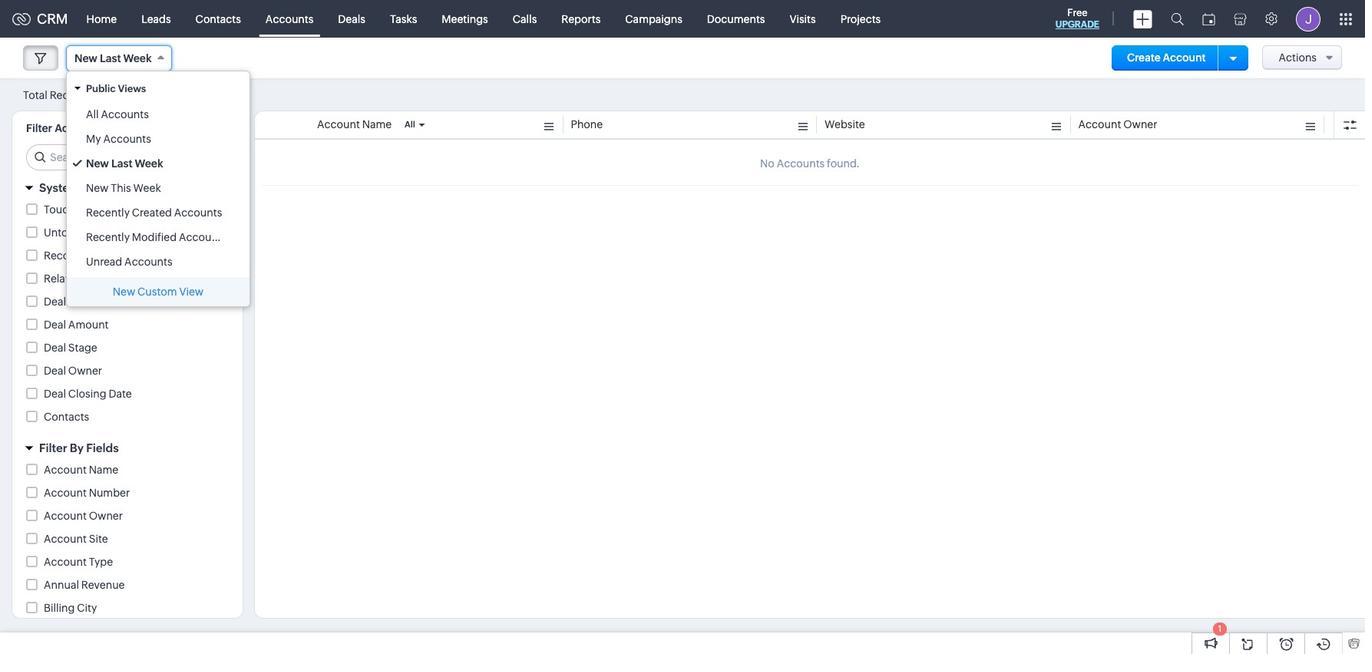 Task type: describe. For each thing, give the bounding box(es) containing it.
account name for all
[[317, 118, 392, 131]]

deal owner
[[44, 365, 102, 377]]

reports link
[[549, 0, 613, 37]]

account site
[[44, 533, 108, 545]]

unread accounts
[[86, 256, 172, 268]]

reports
[[562, 13, 601, 25]]

Search text field
[[27, 145, 230, 170]]

create menu element
[[1125, 0, 1162, 37]]

account inside "button"
[[1163, 51, 1206, 64]]

website
[[825, 118, 865, 131]]

system defined filters button
[[12, 174, 243, 201]]

documents
[[707, 13, 765, 25]]

billing city
[[44, 602, 97, 615]]

profile image
[[1297, 7, 1321, 31]]

New Last Week field
[[66, 45, 172, 71]]

by
[[70, 442, 84, 455]]

deal for deal owner
[[44, 365, 66, 377]]

last inside field
[[100, 52, 121, 65]]

new custom view link
[[67, 279, 250, 306]]

2 vertical spatial week
[[133, 182, 161, 194]]

public views region
[[67, 102, 250, 274]]

view
[[179, 286, 204, 298]]

views
[[118, 83, 146, 94]]

related
[[44, 273, 82, 285]]

all for all accounts
[[86, 108, 99, 121]]

calendar image
[[1203, 13, 1216, 25]]

1 vertical spatial deals
[[44, 296, 71, 308]]

projects
[[841, 13, 881, 25]]

untouched records
[[44, 227, 143, 239]]

total
[[23, 89, 47, 101]]

0
[[93, 89, 100, 101]]

system defined filters
[[39, 181, 162, 194]]

create account button
[[1112, 45, 1222, 71]]

1 horizontal spatial account owner
[[1079, 118, 1158, 131]]

campaigns
[[625, 13, 683, 25]]

create
[[1128, 51, 1161, 64]]

calls link
[[501, 0, 549, 37]]

0 horizontal spatial action
[[82, 250, 115, 262]]

unread
[[86, 256, 122, 268]]

accounts right 'modified'
[[179, 231, 227, 243]]

projects link
[[829, 0, 894, 37]]

total records 0
[[23, 89, 100, 101]]

account type
[[44, 556, 113, 568]]

upgrade
[[1056, 19, 1100, 30]]

all for all
[[405, 120, 415, 129]]

public views button
[[67, 75, 250, 102]]

untouched
[[44, 227, 100, 239]]

defined
[[82, 181, 126, 194]]

phone
[[571, 118, 603, 131]]

1 vertical spatial week
[[135, 157, 163, 170]]

filters
[[129, 181, 162, 194]]

documents link
[[695, 0, 778, 37]]

accounts down all accounts
[[103, 133, 151, 145]]

related records action
[[44, 273, 160, 285]]

new up "system defined filters"
[[86, 157, 109, 170]]

create menu image
[[1134, 10, 1153, 28]]

tasks link
[[378, 0, 430, 37]]

deals link
[[326, 0, 378, 37]]

fields
[[86, 442, 119, 455]]

my accounts
[[86, 133, 151, 145]]

name for all
[[362, 118, 392, 131]]

1 vertical spatial owner
[[68, 365, 102, 377]]

search image
[[1171, 12, 1184, 25]]

recently for recently modified accounts
[[86, 231, 130, 243]]

new down related records action
[[113, 286, 135, 298]]

free
[[1068, 7, 1088, 18]]

0 vertical spatial deals
[[338, 13, 366, 25]]

contacts link
[[183, 0, 253, 37]]

annual
[[44, 579, 79, 591]]

deal stage
[[44, 342, 97, 354]]

recently for recently created accounts
[[86, 207, 130, 219]]

filter for filter accounts by
[[26, 122, 52, 134]]

filter by fields button
[[12, 435, 243, 462]]

by
[[106, 122, 119, 134]]

deal amount
[[44, 319, 109, 331]]

billing
[[44, 602, 75, 615]]

campaigns link
[[613, 0, 695, 37]]

tasks
[[390, 13, 417, 25]]

new custom view
[[113, 286, 204, 298]]

record
[[44, 250, 80, 262]]

new this week
[[86, 182, 161, 194]]

account name for account number
[[44, 464, 118, 476]]

touched
[[44, 204, 88, 216]]

0 vertical spatial owner
[[1124, 118, 1158, 131]]

filter by fields
[[39, 442, 119, 455]]

custom
[[138, 286, 177, 298]]

deal for deal closing date
[[44, 388, 66, 400]]

leads
[[141, 13, 171, 25]]

public
[[86, 83, 116, 94]]

stage
[[68, 342, 97, 354]]

records for total
[[50, 89, 91, 101]]

deal for deal amount
[[44, 319, 66, 331]]

visits link
[[778, 0, 829, 37]]



Task type: locate. For each thing, give the bounding box(es) containing it.
records down unread
[[84, 273, 125, 285]]

1 horizontal spatial contacts
[[196, 13, 241, 25]]

last inside public views region
[[111, 157, 133, 170]]

touched records
[[44, 204, 131, 216]]

name for account number
[[89, 464, 118, 476]]

records for related
[[84, 273, 125, 285]]

last up 'this'
[[111, 157, 133, 170]]

deal closing date
[[44, 388, 132, 400]]

deal
[[44, 319, 66, 331], [44, 342, 66, 354], [44, 365, 66, 377], [44, 388, 66, 400]]

account
[[1163, 51, 1206, 64], [317, 118, 360, 131], [1079, 118, 1122, 131], [44, 464, 87, 476], [44, 487, 87, 499], [44, 510, 87, 522], [44, 533, 87, 545], [44, 556, 87, 568]]

number
[[89, 487, 130, 499]]

0 horizontal spatial deals
[[44, 296, 71, 308]]

action up related records action
[[82, 250, 115, 262]]

1 horizontal spatial name
[[362, 118, 392, 131]]

accounts left by
[[55, 122, 103, 134]]

1 vertical spatial new last week
[[86, 157, 163, 170]]

accounts
[[266, 13, 314, 25], [101, 108, 149, 121], [55, 122, 103, 134], [103, 133, 151, 145], [174, 207, 222, 219], [179, 231, 227, 243], [124, 256, 172, 268]]

0 vertical spatial account name
[[317, 118, 392, 131]]

closing
[[68, 388, 106, 400]]

site
[[89, 533, 108, 545]]

records left 0 at the top left
[[50, 89, 91, 101]]

filter left by
[[39, 442, 67, 455]]

1 vertical spatial contacts
[[44, 411, 89, 423]]

owner down create
[[1124, 118, 1158, 131]]

name
[[362, 118, 392, 131], [89, 464, 118, 476]]

visits
[[790, 13, 816, 25]]

revenue
[[81, 579, 125, 591]]

new last week inside field
[[75, 52, 152, 65]]

deal for deal stage
[[44, 342, 66, 354]]

1 vertical spatial account name
[[44, 464, 118, 476]]

owner up "closing"
[[68, 365, 102, 377]]

filter
[[26, 122, 52, 134], [39, 442, 67, 455]]

1 vertical spatial last
[[111, 157, 133, 170]]

created
[[132, 207, 172, 219]]

meetings
[[442, 13, 488, 25]]

account number
[[44, 487, 130, 499]]

1 horizontal spatial deals
[[338, 13, 366, 25]]

city
[[77, 602, 97, 615]]

week up views
[[123, 52, 152, 65]]

2 deal from the top
[[44, 342, 66, 354]]

my
[[86, 133, 101, 145]]

new last week up system defined filters dropdown button
[[86, 157, 163, 170]]

week up filters
[[135, 157, 163, 170]]

owner down the 'number'
[[89, 510, 123, 522]]

1 deal from the top
[[44, 319, 66, 331]]

0 vertical spatial account owner
[[1079, 118, 1158, 131]]

logo image
[[12, 13, 31, 25]]

account owner down create
[[1079, 118, 1158, 131]]

0 vertical spatial filter
[[26, 122, 52, 134]]

crm link
[[12, 11, 68, 27]]

action up custom
[[127, 273, 160, 285]]

accounts right created
[[174, 207, 222, 219]]

account name
[[317, 118, 392, 131], [44, 464, 118, 476]]

1 horizontal spatial action
[[127, 273, 160, 285]]

action
[[82, 250, 115, 262], [127, 273, 160, 285]]

new last week up public views
[[75, 52, 152, 65]]

week
[[123, 52, 152, 65], [135, 157, 163, 170], [133, 182, 161, 194]]

0 vertical spatial last
[[100, 52, 121, 65]]

filter inside 'dropdown button'
[[39, 442, 67, 455]]

last up public views
[[100, 52, 121, 65]]

2 vertical spatial owner
[[89, 510, 123, 522]]

new last week inside public views region
[[86, 157, 163, 170]]

deal up 'deal stage'
[[44, 319, 66, 331]]

public views
[[86, 83, 146, 94]]

accounts link
[[253, 0, 326, 37]]

filter accounts by
[[26, 122, 119, 134]]

accounts left deals link
[[266, 13, 314, 25]]

3 deal from the top
[[44, 365, 66, 377]]

0 horizontal spatial account name
[[44, 464, 118, 476]]

0 vertical spatial action
[[82, 250, 115, 262]]

account owner down account number
[[44, 510, 123, 522]]

date
[[109, 388, 132, 400]]

accounts inside accounts link
[[266, 13, 314, 25]]

new last week
[[75, 52, 152, 65], [86, 157, 163, 170]]

home
[[86, 13, 117, 25]]

amount
[[68, 319, 109, 331]]

records up unread accounts on the left top of page
[[102, 227, 143, 239]]

record action
[[44, 250, 115, 262]]

create account
[[1128, 51, 1206, 64]]

home link
[[74, 0, 129, 37]]

deal left stage
[[44, 342, 66, 354]]

1 vertical spatial name
[[89, 464, 118, 476]]

1 vertical spatial filter
[[39, 442, 67, 455]]

filter for filter by fields
[[39, 442, 67, 455]]

type
[[89, 556, 113, 568]]

0 horizontal spatial name
[[89, 464, 118, 476]]

0 vertical spatial new last week
[[75, 52, 152, 65]]

1 vertical spatial account owner
[[44, 510, 123, 522]]

recently
[[86, 207, 130, 219], [86, 231, 130, 243]]

leads link
[[129, 0, 183, 37]]

annual revenue
[[44, 579, 125, 591]]

2 recently from the top
[[86, 231, 130, 243]]

recently modified accounts
[[86, 231, 227, 243]]

new
[[75, 52, 97, 65], [86, 157, 109, 170], [86, 182, 109, 194], [113, 286, 135, 298]]

records
[[50, 89, 91, 101], [90, 204, 131, 216], [102, 227, 143, 239], [84, 273, 125, 285]]

1 vertical spatial action
[[127, 273, 160, 285]]

this
[[111, 182, 131, 194]]

new left 'this'
[[86, 182, 109, 194]]

deal down deal owner
[[44, 388, 66, 400]]

recently created accounts
[[86, 207, 222, 219]]

0 horizontal spatial all
[[86, 108, 99, 121]]

deals left tasks
[[338, 13, 366, 25]]

recently up untouched records
[[86, 207, 130, 219]]

0 horizontal spatial contacts
[[44, 411, 89, 423]]

deals
[[338, 13, 366, 25], [44, 296, 71, 308]]

deals down related
[[44, 296, 71, 308]]

0 vertical spatial recently
[[86, 207, 130, 219]]

0 vertical spatial week
[[123, 52, 152, 65]]

all
[[86, 108, 99, 121], [405, 120, 415, 129]]

1 vertical spatial recently
[[86, 231, 130, 243]]

week inside field
[[123, 52, 152, 65]]

1 horizontal spatial account name
[[317, 118, 392, 131]]

all inside public views region
[[86, 108, 99, 121]]

1
[[1219, 624, 1222, 634]]

1 recently from the top
[[86, 207, 130, 219]]

accounts up by
[[101, 108, 149, 121]]

filter down total on the left of the page
[[26, 122, 52, 134]]

meetings link
[[430, 0, 501, 37]]

contacts
[[196, 13, 241, 25], [44, 411, 89, 423]]

records down defined
[[90, 204, 131, 216]]

account owner
[[1079, 118, 1158, 131], [44, 510, 123, 522]]

accounts down 'modified'
[[124, 256, 172, 268]]

actions
[[1279, 51, 1317, 64]]

contacts right leads link
[[196, 13, 241, 25]]

week up created
[[133, 182, 161, 194]]

free upgrade
[[1056, 7, 1100, 30]]

contacts down "closing"
[[44, 411, 89, 423]]

contacts inside "link"
[[196, 13, 241, 25]]

calls
[[513, 13, 537, 25]]

modified
[[132, 231, 177, 243]]

0 vertical spatial name
[[362, 118, 392, 131]]

4 deal from the top
[[44, 388, 66, 400]]

profile element
[[1287, 0, 1330, 37]]

search element
[[1162, 0, 1194, 38]]

records for untouched
[[102, 227, 143, 239]]

0 horizontal spatial account owner
[[44, 510, 123, 522]]

new up public
[[75, 52, 97, 65]]

owner
[[1124, 118, 1158, 131], [68, 365, 102, 377], [89, 510, 123, 522]]

all accounts
[[86, 108, 149, 121]]

1 horizontal spatial all
[[405, 120, 415, 129]]

system
[[39, 181, 80, 194]]

0 vertical spatial contacts
[[196, 13, 241, 25]]

recently up unread
[[86, 231, 130, 243]]

records for touched
[[90, 204, 131, 216]]

new inside field
[[75, 52, 97, 65]]

crm
[[37, 11, 68, 27]]

deal down 'deal stage'
[[44, 365, 66, 377]]



Task type: vqa. For each thing, say whether or not it's contained in the screenshot.
1st Orders from left
no



